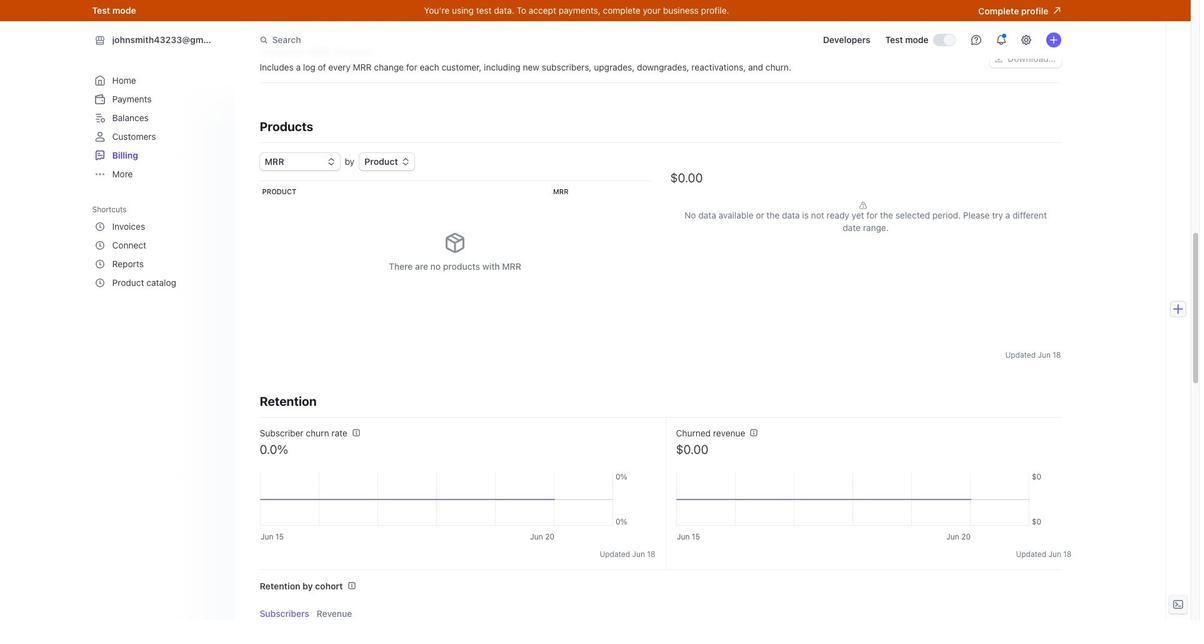 Task type: describe. For each thing, give the bounding box(es) containing it.
core navigation links element
[[92, 71, 222, 184]]

svg image
[[996, 6, 1003, 13]]

1 shortcuts element from the top
[[92, 201, 225, 293]]

cohort retention charts tab list
[[260, 603, 1061, 621]]

notifications image
[[996, 35, 1006, 45]]



Task type: locate. For each thing, give the bounding box(es) containing it.
None search field
[[252, 28, 605, 52]]

help image
[[971, 35, 981, 45]]

svg image
[[996, 55, 1003, 62]]

settings image
[[1021, 35, 1031, 45]]

Test mode checkbox
[[934, 34, 955, 46]]

shortcuts element
[[92, 201, 225, 293], [92, 218, 222, 293]]

Search text field
[[252, 28, 605, 52]]

2 shortcuts element from the top
[[92, 218, 222, 293]]

manage shortcuts image
[[212, 206, 220, 213]]



Task type: vqa. For each thing, say whether or not it's contained in the screenshot.
Addresses
no



